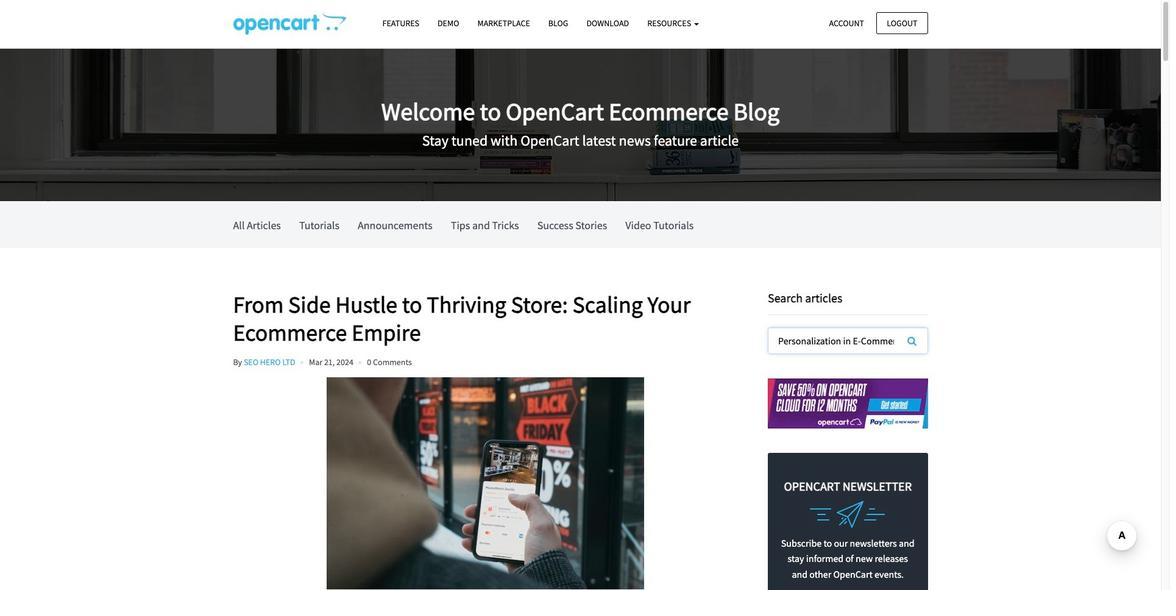 Task type: locate. For each thing, give the bounding box(es) containing it.
opencart - blog image
[[233, 13, 346, 35]]

None text field
[[769, 328, 928, 354]]

search image
[[908, 336, 917, 346]]

from side hustle to thriving store: scaling your ecommerce empire image
[[233, 377, 738, 590]]



Task type: vqa. For each thing, say whether or not it's contained in the screenshot.
rightmost fee
no



